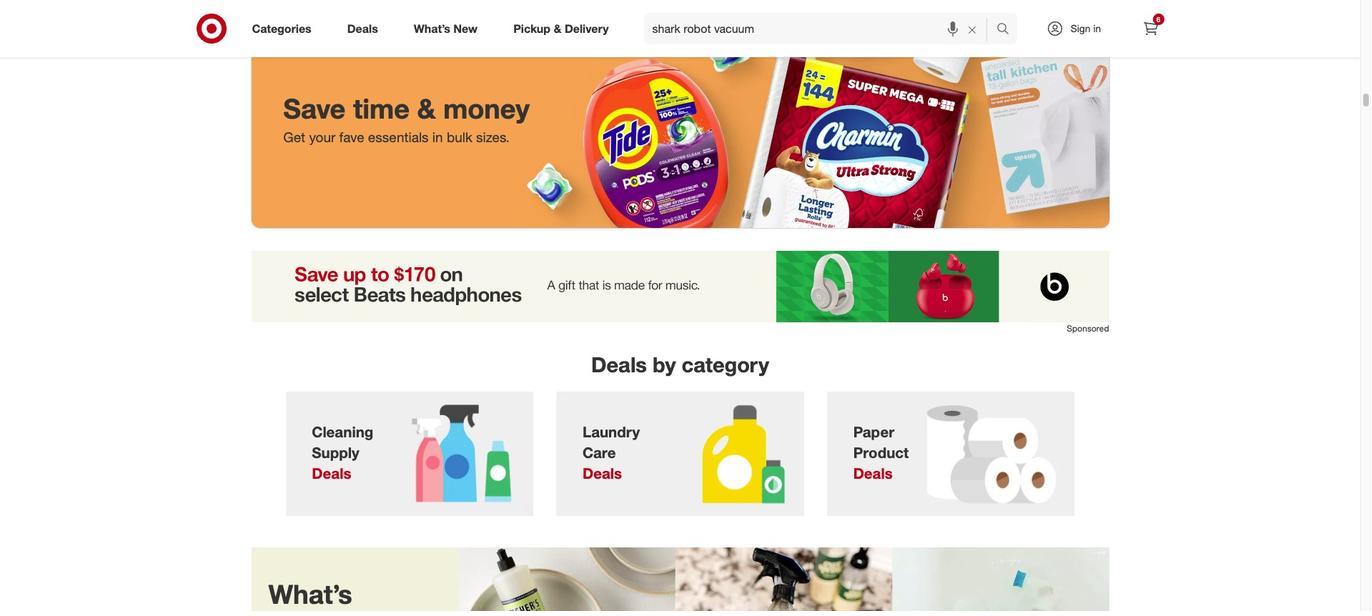 Task type: describe. For each thing, give the bounding box(es) containing it.
sign in link
[[1034, 13, 1124, 44]]

cleaning supply deals
[[312, 423, 374, 483]]

what's for what's new
[[414, 21, 450, 35]]

& inside save time & money get your fave essentials in bulk sizes.
[[417, 93, 436, 125]]

care
[[583, 444, 616, 462]]

fave
[[339, 129, 364, 145]]

deals link
[[335, 13, 396, 44]]

categories
[[252, 21, 312, 35]]

laundry care deals
[[583, 423, 640, 483]]

what's for what's everyon
[[269, 578, 352, 610]]

search
[[990, 23, 1024, 37]]

6
[[1157, 15, 1161, 24]]

deals by category
[[591, 352, 769, 378]]

your
[[309, 129, 336, 145]]

categories link
[[240, 13, 329, 44]]

bulk
[[447, 129, 472, 145]]

advertisement region
[[251, 251, 1109, 322]]

by
[[653, 352, 676, 378]]

what's everyon
[[269, 578, 446, 611]]

sizes.
[[476, 129, 510, 145]]

paper
[[854, 423, 895, 441]]

deals for cleaning supply deals
[[312, 465, 351, 483]]

sign in
[[1071, 22, 1102, 34]]

save time & money get your fave essentials in bulk sizes.
[[283, 93, 530, 145]]

category
[[682, 352, 769, 378]]

deals for paper product deals
[[854, 465, 893, 483]]

what's new
[[414, 21, 478, 35]]

save
[[283, 93, 346, 125]]

what's new link
[[402, 13, 496, 44]]

supply
[[312, 444, 360, 462]]

in inside save time & money get your fave essentials in bulk sizes.
[[433, 129, 443, 145]]



Task type: vqa. For each thing, say whether or not it's contained in the screenshot.


Task type: locate. For each thing, give the bounding box(es) containing it.
0 horizontal spatial in
[[433, 129, 443, 145]]

0 horizontal spatial what's
[[269, 578, 352, 610]]

0 vertical spatial what's
[[414, 21, 450, 35]]

what's inside what's everyon
[[269, 578, 352, 610]]

in right sign
[[1094, 22, 1102, 34]]

pickup & delivery
[[514, 21, 609, 35]]

1 vertical spatial what's
[[269, 578, 352, 610]]

delivery
[[565, 21, 609, 35]]

deals inside paper product deals
[[854, 465, 893, 483]]

product
[[854, 444, 909, 462]]

deals for laundry care deals
[[583, 465, 622, 483]]

essentials
[[368, 129, 429, 145]]

money
[[443, 93, 530, 125]]

in left bulk
[[433, 129, 443, 145]]

&
[[554, 21, 562, 35], [417, 93, 436, 125]]

sign
[[1071, 22, 1091, 34]]

time
[[353, 93, 410, 125]]

& right pickup
[[554, 21, 562, 35]]

pickup & delivery link
[[501, 13, 627, 44]]

cleaning
[[312, 423, 374, 441]]

carousel region
[[251, 0, 1109, 13]]

get
[[283, 129, 305, 145]]

1 vertical spatial in
[[433, 129, 443, 145]]

1 horizontal spatial what's
[[414, 21, 450, 35]]

0 vertical spatial in
[[1094, 22, 1102, 34]]

1 horizontal spatial in
[[1094, 22, 1102, 34]]

deals inside cleaning supply deals
[[312, 465, 351, 483]]

in
[[1094, 22, 1102, 34], [433, 129, 443, 145]]

What can we help you find? suggestions appear below search field
[[644, 13, 1000, 44]]

1 vertical spatial &
[[417, 93, 436, 125]]

what's everyon link
[[251, 547, 1109, 611]]

laundry
[[583, 423, 640, 441]]

what's
[[414, 21, 450, 35], [269, 578, 352, 610]]

search button
[[990, 13, 1024, 47]]

pickup
[[514, 21, 551, 35]]

0 vertical spatial &
[[554, 21, 562, 35]]

0 horizontal spatial &
[[417, 93, 436, 125]]

paper product deals
[[854, 423, 909, 483]]

1 horizontal spatial &
[[554, 21, 562, 35]]

deals
[[347, 21, 378, 35], [591, 352, 647, 378], [312, 465, 351, 483], [583, 465, 622, 483], [854, 465, 893, 483]]

sponsored
[[1067, 323, 1109, 334]]

& up essentials
[[417, 93, 436, 125]]

new
[[454, 21, 478, 35]]

deals inside laundry care deals
[[583, 465, 622, 483]]

6 link
[[1135, 13, 1167, 44]]



